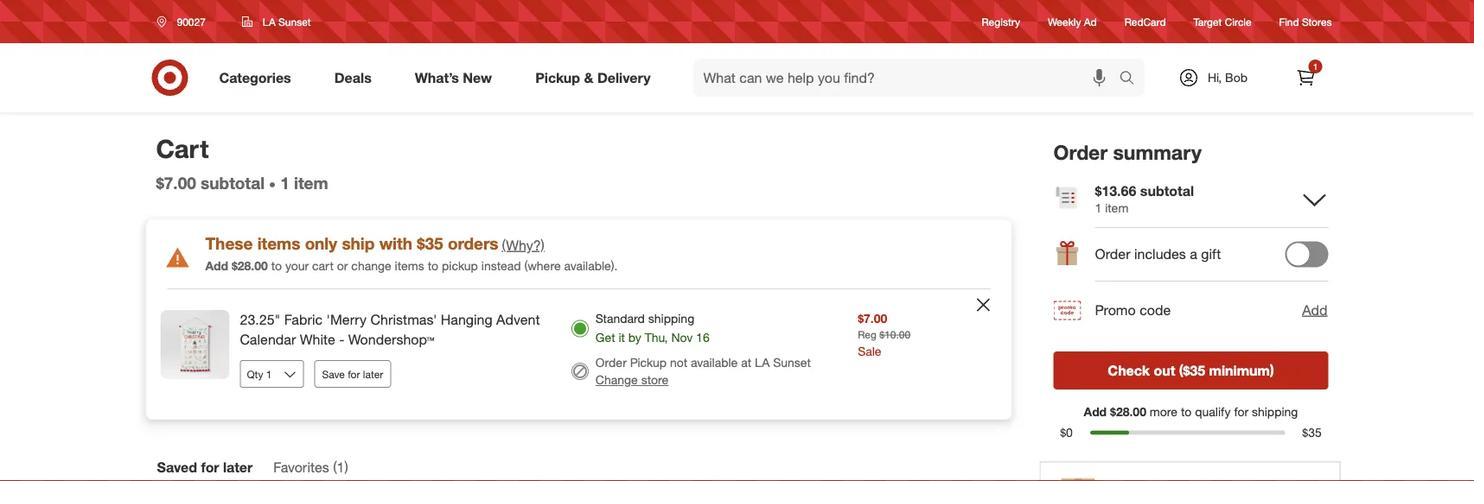 Task type: locate. For each thing, give the bounding box(es) containing it.
$7.00 up the reg
[[858, 311, 887, 326]]

target circle
[[1194, 15, 1251, 28]]

0 horizontal spatial $
[[1060, 425, 1066, 440]]

circle
[[1225, 15, 1251, 28]]

target
[[1194, 15, 1222, 28]]

items
[[257, 234, 300, 254], [395, 259, 424, 274]]

subtotal inside $13.66 subtotal 1 item
[[1140, 182, 1194, 199]]

standard shipping get it by thu, nov 16
[[596, 311, 710, 345]]

1
[[1313, 61, 1318, 72], [280, 173, 289, 193], [1095, 200, 1102, 215], [337, 459, 344, 476]]

$28.00 inside these items only ship with $35 orders (why?) add $28.00 to your cart or change items to pickup instead (where available).
[[232, 259, 268, 274]]

0 vertical spatial for
[[348, 368, 360, 381]]

0 horizontal spatial later
[[223, 459, 253, 476]]

$7.00 inside the $7.00 reg $10.00 sale
[[858, 311, 887, 326]]

pickup
[[442, 259, 478, 274]]

0 horizontal spatial $28.00
[[232, 259, 268, 274]]

shipping
[[648, 311, 694, 326], [1252, 404, 1298, 420]]

35
[[1308, 425, 1322, 440]]

to down $35
[[428, 259, 438, 274]]

categories link
[[204, 59, 313, 97]]

la inside la sunset dropdown button
[[263, 15, 276, 28]]

change store button
[[596, 372, 668, 389]]

0 horizontal spatial item
[[294, 173, 328, 193]]

saved for later
[[157, 459, 253, 476]]

change
[[596, 373, 638, 388]]

deals
[[334, 69, 372, 86]]

favorites
[[273, 459, 329, 476]]

0 horizontal spatial $7.00
[[156, 173, 196, 193]]

ship
[[342, 234, 375, 254]]

la
[[263, 15, 276, 28], [755, 355, 770, 370]]

0 vertical spatial la
[[263, 15, 276, 28]]

0 horizontal spatial subtotal
[[201, 173, 265, 193]]

90027 button
[[146, 6, 224, 37]]

1 $ from the left
[[1060, 425, 1066, 440]]

pickup
[[535, 69, 580, 86], [630, 355, 667, 370]]

subtotal down summary
[[1140, 182, 1194, 199]]

includes
[[1134, 246, 1186, 263]]

later
[[363, 368, 383, 381], [223, 459, 253, 476]]

1 vertical spatial shipping
[[1252, 404, 1298, 420]]

($35
[[1179, 362, 1205, 379]]

order inside order pickup not available at la sunset change store
[[596, 355, 627, 370]]

1 vertical spatial add
[[1302, 302, 1327, 318]]

order
[[1053, 140, 1108, 164], [1095, 246, 1130, 263], [596, 355, 627, 370]]

0 horizontal spatial la
[[263, 15, 276, 28]]

1 horizontal spatial add
[[1084, 404, 1107, 420]]

)
[[344, 459, 348, 476]]

$ for 0
[[1060, 425, 1066, 440]]

add inside button
[[1302, 302, 1327, 318]]

available
[[691, 355, 738, 370]]

order up $13.66 in the right of the page
[[1053, 140, 1108, 164]]

white
[[300, 332, 335, 348]]

1 vertical spatial later
[[223, 459, 253, 476]]

item down $13.66 in the right of the page
[[1105, 200, 1129, 215]]

$28.00 down these
[[232, 259, 268, 274]]

1 vertical spatial item
[[1105, 200, 1129, 215]]

for inside button
[[348, 368, 360, 381]]

subtotal for $7.00 subtotal
[[201, 173, 265, 193]]

$ for 35
[[1302, 425, 1308, 440]]

item up only at the left
[[294, 173, 328, 193]]

la right at
[[755, 355, 770, 370]]

1 vertical spatial la
[[755, 355, 770, 370]]

saved for later link
[[147, 451, 263, 482]]

0 vertical spatial order
[[1053, 140, 1108, 164]]

1 horizontal spatial pickup
[[630, 355, 667, 370]]

0 horizontal spatial sunset
[[278, 15, 311, 28]]

cart
[[312, 259, 334, 274]]

$7.00
[[156, 173, 196, 193], [858, 311, 887, 326]]

0 vertical spatial add
[[205, 259, 228, 274]]

cart item ready to fulfill group
[[147, 290, 1011, 419]]

order up change
[[596, 355, 627, 370]]

add inside these items only ship with $35 orders (why?) add $28.00 to your cart or change items to pickup instead (where available).
[[205, 259, 228, 274]]

(why?) button
[[502, 234, 545, 257]]

shipping up end of progress bar: $35 element
[[1252, 404, 1298, 420]]

90027
[[177, 15, 206, 28]]

$7.00 down "cart"
[[156, 173, 196, 193]]

0 horizontal spatial items
[[257, 234, 300, 254]]

1 horizontal spatial subtotal
[[1140, 182, 1194, 199]]

more
[[1150, 404, 1178, 420]]

What can we help you find? suggestions appear below search field
[[693, 59, 1123, 97]]

1 vertical spatial items
[[395, 259, 424, 274]]

23.25" fabric 'merry christmas' hanging advent calendar white - wondershop™ link
[[240, 310, 544, 350]]

promo
[[1095, 302, 1136, 318]]

la up categories link on the top left
[[263, 15, 276, 28]]

$28.00
[[232, 259, 268, 274], [1110, 404, 1146, 420]]

2 horizontal spatial add
[[1302, 302, 1327, 318]]

$ 35
[[1302, 425, 1322, 440]]

to
[[271, 259, 282, 274], [428, 259, 438, 274], [1181, 404, 1192, 420]]

item
[[294, 173, 328, 193], [1105, 200, 1129, 215]]

pickup & delivery link
[[521, 59, 672, 97]]

search button
[[1111, 59, 1153, 100]]

0 horizontal spatial pickup
[[535, 69, 580, 86]]

None radio
[[571, 320, 589, 338]]

(where
[[524, 259, 561, 274]]

1 horizontal spatial $28.00
[[1110, 404, 1146, 420]]

0 horizontal spatial for
[[201, 459, 219, 476]]

for for saved for later
[[201, 459, 219, 476]]

0 vertical spatial sunset
[[278, 15, 311, 28]]

subtotal up these
[[201, 173, 265, 193]]

1 horizontal spatial sunset
[[773, 355, 811, 370]]

order for order summary
[[1053, 140, 1108, 164]]

cart
[[156, 133, 209, 164]]

later down wondershop™
[[363, 368, 383, 381]]

shipping up nov
[[648, 311, 694, 326]]

to left your
[[271, 259, 282, 274]]

0 vertical spatial items
[[257, 234, 300, 254]]

for right saved
[[201, 459, 219, 476]]

pickup up "store"
[[630, 355, 667, 370]]

1 horizontal spatial item
[[1105, 200, 1129, 215]]

2 vertical spatial add
[[1084, 404, 1107, 420]]

0 vertical spatial later
[[363, 368, 383, 381]]

it
[[619, 330, 625, 345]]

items up your
[[257, 234, 300, 254]]

23.25"
[[240, 312, 280, 329]]

1 vertical spatial for
[[1234, 404, 1248, 420]]

la inside order pickup not available at la sunset change store
[[755, 355, 770, 370]]

later right saved
[[223, 459, 253, 476]]

pickup left &
[[535, 69, 580, 86]]

2 horizontal spatial for
[[1234, 404, 1248, 420]]

1 vertical spatial order
[[1095, 246, 1130, 263]]

shipping inside standard shipping get it by thu, nov 16
[[648, 311, 694, 326]]

2 vertical spatial order
[[596, 355, 627, 370]]

pickup & delivery
[[535, 69, 651, 86]]

$28.00 left 'more'
[[1110, 404, 1146, 420]]

&
[[584, 69, 593, 86]]

23.25&#34; fabric &#39;merry christmas&#39; hanging advent calendar white - wondershop&#8482; image
[[160, 310, 230, 380]]

1 horizontal spatial $
[[1302, 425, 1308, 440]]

1 down $13.66 in the right of the page
[[1095, 200, 1102, 215]]

0 vertical spatial pickup
[[535, 69, 580, 86]]

minimum)
[[1209, 362, 1274, 379]]

1 vertical spatial $7.00
[[858, 311, 887, 326]]

later inside button
[[363, 368, 383, 381]]

christmas'
[[370, 312, 437, 329]]

1 vertical spatial pickup
[[630, 355, 667, 370]]

not
[[670, 355, 687, 370]]

1 horizontal spatial items
[[395, 259, 424, 274]]

1 horizontal spatial la
[[755, 355, 770, 370]]

$10.00
[[879, 329, 910, 342]]

0 vertical spatial $28.00
[[232, 259, 268, 274]]

1 horizontal spatial $7.00
[[858, 311, 887, 326]]

1 item
[[280, 173, 328, 193]]

0 horizontal spatial shipping
[[648, 311, 694, 326]]

target circle link
[[1194, 14, 1251, 29]]

for right save
[[348, 368, 360, 381]]

1 horizontal spatial for
[[348, 368, 360, 381]]

1 vertical spatial $28.00
[[1110, 404, 1146, 420]]

sunset up categories link on the top left
[[278, 15, 311, 28]]

items down with
[[395, 259, 424, 274]]

for right "qualify" at the bottom right of the page
[[1234, 404, 1248, 420]]

order includes a gift
[[1095, 246, 1221, 263]]

what's new
[[415, 69, 492, 86]]

find stores link
[[1279, 14, 1332, 29]]

qualify
[[1195, 404, 1231, 420]]

1 horizontal spatial later
[[363, 368, 383, 381]]

order left includes
[[1095, 246, 1130, 263]]

or
[[337, 259, 348, 274]]

sunset right at
[[773, 355, 811, 370]]

check out ($35 minimum)
[[1108, 362, 1274, 379]]

2 vertical spatial for
[[201, 459, 219, 476]]

wondershop™
[[348, 332, 434, 348]]

0 vertical spatial $7.00
[[156, 173, 196, 193]]

0 vertical spatial shipping
[[648, 311, 694, 326]]

to right 'more'
[[1181, 404, 1192, 420]]

bob
[[1225, 70, 1248, 85]]

2 $ from the left
[[1302, 425, 1308, 440]]

0 horizontal spatial add
[[205, 259, 228, 274]]

stores
[[1302, 15, 1332, 28]]

advent
[[496, 312, 540, 329]]

$13.66 subtotal 1 item
[[1095, 182, 1194, 215]]

1 vertical spatial sunset
[[773, 355, 811, 370]]



Task type: vqa. For each thing, say whether or not it's contained in the screenshot.
to
yes



Task type: describe. For each thing, give the bounding box(es) containing it.
save
[[322, 368, 345, 381]]

1 down stores
[[1313, 61, 1318, 72]]

23.25" fabric 'merry christmas' hanging advent calendar white - wondershop™
[[240, 312, 540, 348]]

weekly ad link
[[1048, 14, 1097, 29]]

later for save for later
[[363, 368, 383, 381]]

thu,
[[645, 330, 668, 345]]

add for add
[[1302, 302, 1327, 318]]

deals link
[[320, 59, 393, 97]]

add $28.00 more to qualify for shipping
[[1084, 404, 1298, 420]]

what's
[[415, 69, 459, 86]]

saved
[[157, 459, 197, 476]]

out
[[1154, 362, 1175, 379]]

sunset inside la sunset dropdown button
[[278, 15, 311, 28]]

0
[[1066, 425, 1073, 440]]

pickup inside order pickup not available at la sunset change store
[[630, 355, 667, 370]]

weekly ad
[[1048, 15, 1097, 28]]

'merry
[[326, 312, 367, 329]]

order pickup not available at la sunset change store
[[596, 355, 811, 388]]

get
[[596, 330, 615, 345]]

delivery
[[597, 69, 651, 86]]

-
[[339, 332, 344, 348]]

$ 0
[[1060, 425, 1073, 440]]

sunset inside order pickup not available at la sunset change store
[[773, 355, 811, 370]]

promo code
[[1095, 302, 1171, 318]]

summary
[[1113, 140, 1202, 164]]

find
[[1279, 15, 1299, 28]]

$7.00 reg $10.00 sale
[[858, 311, 910, 359]]

find stores
[[1279, 15, 1332, 28]]

by
[[628, 330, 641, 345]]

1 horizontal spatial to
[[428, 259, 438, 274]]

la sunset button
[[231, 6, 322, 37]]

weekly
[[1048, 15, 1081, 28]]

reg
[[858, 329, 876, 342]]

hi,
[[1208, 70, 1222, 85]]

redcard
[[1124, 15, 1166, 28]]

registry
[[982, 15, 1020, 28]]

ad
[[1084, 15, 1097, 28]]

$7.00 subtotal
[[156, 173, 265, 193]]

gift
[[1201, 246, 1221, 263]]

0 horizontal spatial to
[[271, 259, 282, 274]]

categories
[[219, 69, 291, 86]]

subtotal for $13.66 subtotal 1 item
[[1140, 182, 1194, 199]]

la sunset
[[263, 15, 311, 28]]

nov
[[671, 330, 693, 345]]

$7.00 for $7.00 subtotal
[[156, 173, 196, 193]]

at
[[741, 355, 751, 370]]

$35
[[417, 234, 443, 254]]

with
[[379, 234, 412, 254]]

1 right the $7.00 subtotal
[[280, 173, 289, 193]]

1 inside $13.66 subtotal 1 item
[[1095, 200, 1102, 215]]

registry link
[[982, 14, 1020, 29]]

1 horizontal spatial shipping
[[1252, 404, 1298, 420]]

$7.00 for $7.00 reg $10.00 sale
[[858, 311, 887, 326]]

only
[[305, 234, 337, 254]]

item inside $13.66 subtotal 1 item
[[1105, 200, 1129, 215]]

end of progress bar: $35 element
[[1297, 424, 1327, 442]]

redcard link
[[1124, 14, 1166, 29]]

orders
[[448, 234, 498, 254]]

later for saved for later
[[223, 459, 253, 476]]

$13.66
[[1095, 182, 1136, 199]]

get free shipping on hundreds of thousands of items* with target redcard. apply now for a credit or debit redcard. *some restrictions apply. image
[[1040, 462, 1340, 482]]

favorites ( 1 )
[[273, 459, 348, 476]]

what's new link
[[400, 59, 514, 97]]

sale
[[858, 343, 881, 359]]

check out ($35 minimum) button
[[1053, 352, 1328, 390]]

new
[[463, 69, 492, 86]]

(why?)
[[502, 237, 545, 254]]

(
[[333, 459, 337, 476]]

starting of progress bar: $0 element
[[1055, 424, 1078, 442]]

order for order includes a gift
[[1095, 246, 1130, 263]]

order summary
[[1053, 140, 1202, 164]]

store
[[641, 373, 668, 388]]

code
[[1140, 302, 1171, 318]]

save for later button
[[314, 360, 391, 388]]

not available radio
[[571, 363, 589, 380]]

check
[[1108, 362, 1150, 379]]

add for add $28.00 more to qualify for shipping
[[1084, 404, 1107, 420]]

hanging
[[441, 312, 493, 329]]

2 horizontal spatial to
[[1181, 404, 1192, 420]]

calendar
[[240, 332, 296, 348]]

0 vertical spatial item
[[294, 173, 328, 193]]

add button
[[1301, 299, 1328, 321]]

available).
[[564, 259, 618, 274]]

change
[[351, 259, 391, 274]]

a
[[1190, 246, 1197, 263]]

for for save for later
[[348, 368, 360, 381]]

1 right favorites
[[337, 459, 344, 476]]

search
[[1111, 71, 1153, 88]]



